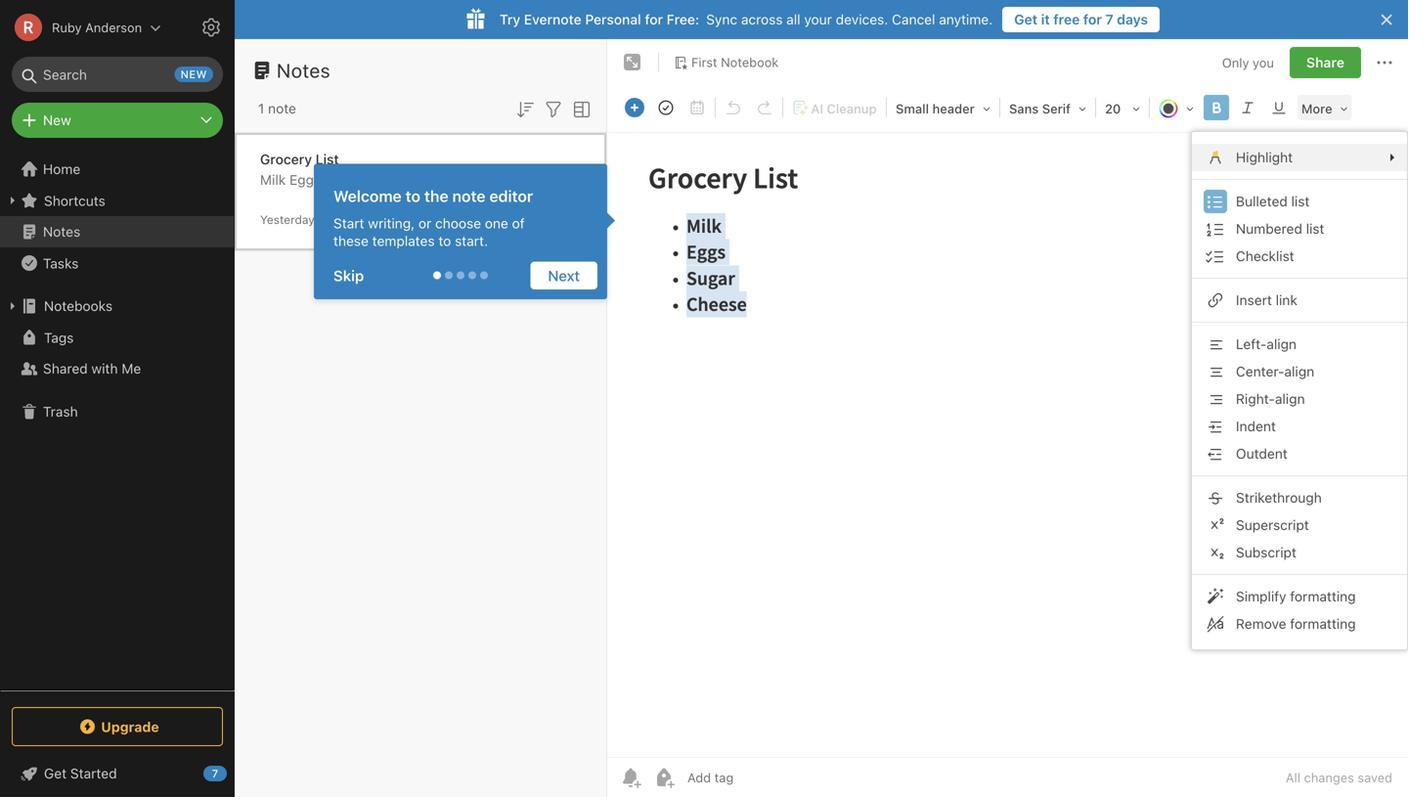 Task type: locate. For each thing, give the bounding box(es) containing it.
1 horizontal spatial note
[[453, 187, 486, 205]]

1
[[258, 100, 265, 116]]

welcome
[[334, 187, 402, 205]]

start
[[334, 215, 365, 231]]

insert link link
[[1193, 287, 1408, 314]]

1 formatting from the top
[[1291, 589, 1357, 605]]

note up choose
[[453, 187, 486, 205]]

you
[[1253, 55, 1275, 70]]

notes inside "link"
[[43, 224, 80, 240]]

0 horizontal spatial notes
[[43, 224, 80, 240]]

note window element
[[608, 39, 1409, 797]]

0 vertical spatial notes
[[277, 59, 331, 82]]

evernote
[[524, 11, 582, 27]]

add a reminder image
[[619, 766, 643, 790]]

get
[[1015, 11, 1038, 27]]

to
[[406, 187, 421, 205], [439, 233, 451, 249]]

1 vertical spatial formatting
[[1291, 616, 1357, 632]]

list for numbered list
[[1307, 221, 1325, 237]]

highlight menu item
[[1193, 144, 1408, 171]]

anytime.
[[940, 11, 993, 27]]

note right 1
[[268, 100, 296, 116]]

small
[[896, 101, 930, 116]]

for left the free:
[[645, 11, 663, 27]]

templates
[[372, 233, 435, 249]]

trash link
[[0, 396, 234, 428]]

for left 7
[[1084, 11, 1103, 27]]

grocery
[[260, 151, 312, 167]]

upgrade button
[[12, 707, 223, 747]]

settings image
[[200, 16, 223, 39]]

right-align link
[[1193, 386, 1408, 413]]

notebook
[[721, 55, 779, 70]]

tree
[[0, 154, 235, 690]]

None search field
[[25, 57, 209, 92]]

strikethrough link
[[1193, 484, 1408, 512]]

0 vertical spatial to
[[406, 187, 421, 205]]

formatting up remove formatting link
[[1291, 589, 1357, 605]]

1 horizontal spatial notes
[[277, 59, 331, 82]]

left-align
[[1237, 336, 1297, 352]]

remove formatting link
[[1193, 611, 1408, 638]]

to down choose
[[439, 233, 451, 249]]

sans serif
[[1010, 101, 1071, 116]]

Note Editor text field
[[608, 133, 1409, 757]]

grocery list
[[260, 151, 339, 167]]

numbered list link
[[1193, 215, 1408, 243]]

one
[[485, 215, 509, 231]]

all changes saved
[[1287, 771, 1393, 785]]

list
[[316, 151, 339, 167]]

1 vertical spatial note
[[453, 187, 486, 205]]

center-align link
[[1193, 358, 1408, 386]]

underline image
[[1266, 94, 1294, 121]]

saved
[[1359, 771, 1393, 785]]

0 vertical spatial note
[[268, 100, 296, 116]]

0 horizontal spatial to
[[406, 187, 421, 205]]

notes
[[277, 59, 331, 82], [43, 224, 80, 240]]

Highlight field
[[1193, 144, 1408, 171]]

new
[[43, 112, 71, 128]]

outdent link
[[1193, 440, 1408, 468]]

these
[[334, 233, 369, 249]]

share button
[[1290, 47, 1362, 78]]

shared with me
[[43, 361, 141, 377]]

notes up 1 note
[[277, 59, 331, 82]]

note list element
[[235, 39, 608, 797]]

0 vertical spatial align
[[1267, 336, 1297, 352]]

click to collapse image
[[227, 761, 242, 785]]

0 vertical spatial formatting
[[1291, 589, 1357, 605]]

small header
[[896, 101, 975, 116]]

remove formatting
[[1237, 616, 1357, 632]]

expand note image
[[621, 51, 645, 74]]

align down center-align link
[[1276, 391, 1306, 407]]

0 vertical spatial list
[[1292, 193, 1310, 209]]

sans
[[1010, 101, 1039, 116]]

cheese
[[366, 172, 413, 188]]

task image
[[653, 94, 680, 121]]

0 horizontal spatial for
[[645, 11, 663, 27]]

shared
[[43, 361, 88, 377]]

for for free:
[[645, 11, 663, 27]]

Search text field
[[25, 57, 209, 92]]

2 vertical spatial align
[[1276, 391, 1306, 407]]

left-
[[1237, 336, 1267, 352]]

1 horizontal spatial to
[[439, 233, 451, 249]]

shared with me link
[[0, 353, 234, 385]]

2 formatting from the top
[[1291, 616, 1357, 632]]

add tag image
[[653, 766, 676, 790]]

get it free for 7 days button
[[1003, 7, 1160, 32]]

list down bulleted list link
[[1307, 221, 1325, 237]]

center-align
[[1237, 363, 1315, 380]]

formatting down simplify formatting link
[[1291, 616, 1357, 632]]

home link
[[0, 154, 235, 185]]

for inside button
[[1084, 11, 1103, 27]]

bold image
[[1203, 94, 1231, 121]]

1 vertical spatial align
[[1285, 363, 1315, 380]]

of
[[512, 215, 525, 231]]

tags
[[44, 329, 74, 346]]

list up numbered list link
[[1292, 193, 1310, 209]]

2 for from the left
[[1084, 11, 1103, 27]]

align down the left-align link on the right top
[[1285, 363, 1315, 380]]

1 for from the left
[[645, 11, 663, 27]]

more
[[1302, 101, 1333, 116]]

start.
[[455, 233, 488, 249]]

align up center-align
[[1267, 336, 1297, 352]]

checklist
[[1237, 248, 1295, 264]]

tags button
[[0, 322, 234, 353]]

welcome to the note editor start writing, or choose one of these templates to start.
[[334, 187, 533, 249]]

across
[[742, 11, 783, 27]]

for for 7
[[1084, 11, 1103, 27]]

simplify
[[1237, 589, 1287, 605]]

1 vertical spatial list
[[1307, 221, 1325, 237]]

notes up tasks
[[43, 224, 80, 240]]

1 vertical spatial notes
[[43, 224, 80, 240]]

center-
[[1237, 363, 1285, 380]]

days
[[1118, 11, 1149, 27]]

1 horizontal spatial for
[[1084, 11, 1103, 27]]

align
[[1267, 336, 1297, 352], [1285, 363, 1315, 380], [1276, 391, 1306, 407]]

numbered list
[[1237, 221, 1325, 237]]

bulleted list
[[1237, 193, 1310, 209]]

list
[[1292, 193, 1310, 209], [1307, 221, 1325, 237]]

to left 'the'
[[406, 187, 421, 205]]



Task type: vqa. For each thing, say whether or not it's contained in the screenshot.
study
no



Task type: describe. For each thing, give the bounding box(es) containing it.
with
[[91, 361, 118, 377]]

dropdown list menu
[[1193, 144, 1408, 638]]

subscript
[[1237, 545, 1297, 561]]

1 note
[[258, 100, 296, 116]]

header
[[933, 101, 975, 116]]

More field
[[1295, 94, 1356, 122]]

skip
[[334, 267, 364, 284]]

new button
[[12, 103, 223, 138]]

formatting for remove formatting
[[1291, 616, 1357, 632]]

bulleted
[[1237, 193, 1288, 209]]

tasks
[[43, 255, 79, 271]]

Insert field
[[620, 94, 650, 121]]

next
[[548, 267, 580, 284]]

or
[[419, 215, 432, 231]]

numbered
[[1237, 221, 1303, 237]]

Font size field
[[1099, 94, 1148, 122]]

insert
[[1237, 292, 1273, 308]]

changes
[[1305, 771, 1355, 785]]

Add tag field
[[686, 770, 833, 786]]

me
[[122, 361, 141, 377]]

share
[[1307, 54, 1345, 70]]

all
[[787, 11, 801, 27]]

only you
[[1223, 55, 1275, 70]]

personal
[[586, 11, 642, 27]]

align for left-
[[1267, 336, 1297, 352]]

align for center-
[[1285, 363, 1315, 380]]

free:
[[667, 11, 700, 27]]

note inside welcome to the note editor start writing, or choose one of these templates to start.
[[453, 187, 486, 205]]

milk eggs sugar cheese
[[260, 172, 413, 188]]

formatting for simplify formatting
[[1291, 589, 1357, 605]]

it
[[1042, 11, 1051, 27]]

list for bulleted list
[[1292, 193, 1310, 209]]

your
[[805, 11, 833, 27]]

editor
[[490, 187, 533, 205]]

7
[[1106, 11, 1114, 27]]

only
[[1223, 55, 1250, 70]]

notebooks
[[44, 298, 113, 314]]

expand notebooks image
[[5, 298, 21, 314]]

notes link
[[0, 216, 234, 248]]

italic image
[[1235, 94, 1262, 121]]

serif
[[1043, 101, 1071, 116]]

shortcuts
[[44, 193, 105, 209]]

indent
[[1237, 418, 1277, 434]]

20
[[1106, 101, 1122, 116]]

devices.
[[836, 11, 889, 27]]

bulleted list link
[[1193, 188, 1408, 215]]

home
[[43, 161, 80, 177]]

first notebook
[[692, 55, 779, 70]]

right-
[[1237, 391, 1276, 407]]

trash
[[43, 404, 78, 420]]

milk
[[260, 172, 286, 188]]

simplify formatting link
[[1193, 583, 1408, 611]]

try evernote personal for free: sync across all your devices. cancel anytime.
[[500, 11, 993, 27]]

Heading level field
[[889, 94, 998, 122]]

superscript
[[1237, 517, 1310, 533]]

left-align link
[[1193, 331, 1408, 358]]

get it free for 7 days
[[1015, 11, 1149, 27]]

notebooks link
[[0, 291, 234, 322]]

0 horizontal spatial note
[[268, 100, 296, 116]]

align for right-
[[1276, 391, 1306, 407]]

the
[[425, 187, 449, 205]]

eggs
[[290, 172, 321, 188]]

remove
[[1237, 616, 1287, 632]]

1 vertical spatial to
[[439, 233, 451, 249]]

simplify formatting
[[1237, 589, 1357, 605]]

free
[[1054, 11, 1080, 27]]

all
[[1287, 771, 1301, 785]]

first
[[692, 55, 718, 70]]

notes inside note list element
[[277, 59, 331, 82]]

Font color field
[[1153, 94, 1202, 122]]

tasks button
[[0, 248, 234, 279]]

superscript link
[[1193, 512, 1408, 539]]

yesterday
[[260, 213, 315, 227]]

highlight
[[1237, 149, 1294, 165]]

highlight link
[[1193, 144, 1408, 171]]

choose
[[435, 215, 481, 231]]

insert link
[[1237, 292, 1298, 308]]

indent link
[[1193, 413, 1408, 440]]

subscript link
[[1193, 539, 1408, 567]]

strikethrough
[[1237, 490, 1323, 506]]

Font family field
[[1003, 94, 1094, 122]]

tree containing home
[[0, 154, 235, 690]]

right-align
[[1237, 391, 1306, 407]]

try
[[500, 11, 521, 27]]

cancel
[[892, 11, 936, 27]]

skip button
[[324, 262, 382, 290]]

first notebook button
[[667, 49, 786, 76]]

link
[[1277, 292, 1298, 308]]



